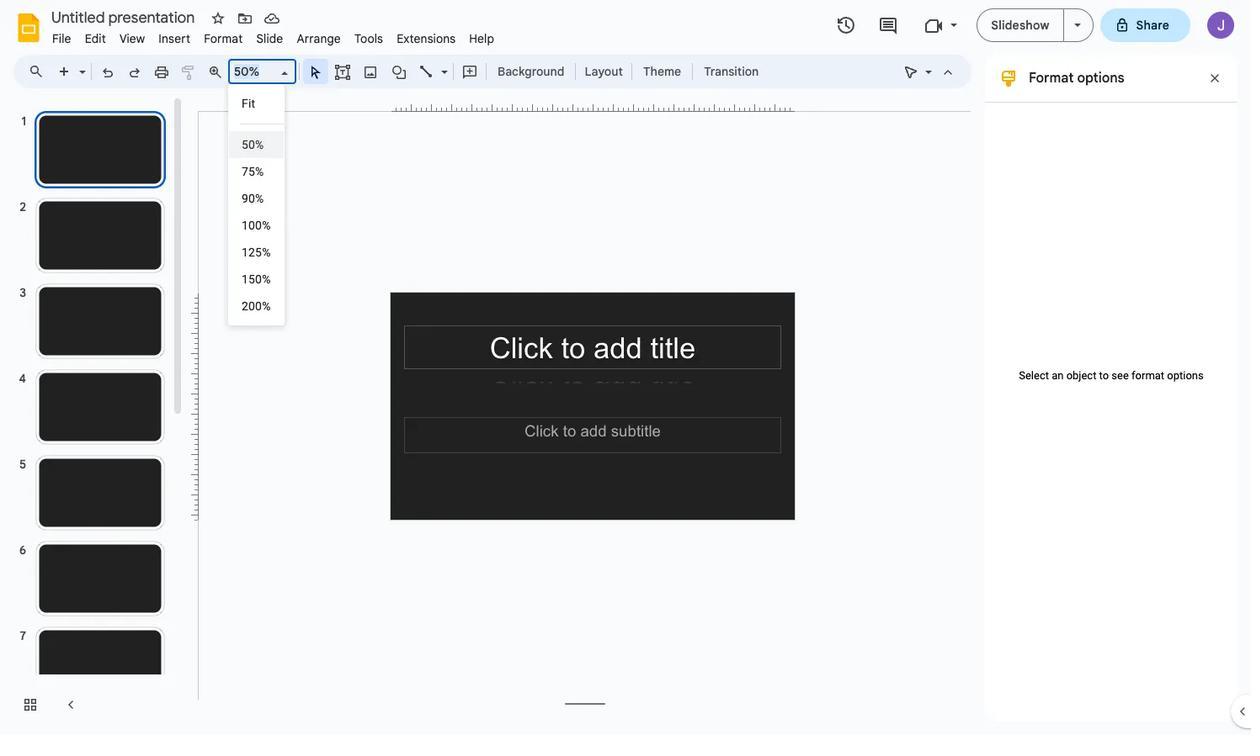 Task type: locate. For each thing, give the bounding box(es) containing it.
edit menu item
[[78, 29, 113, 49]]

0 horizontal spatial options
[[1077, 70, 1125, 87]]

format options application
[[0, 0, 1251, 736]]

select
[[1019, 370, 1049, 382]]

list box
[[228, 84, 284, 326]]

transition button
[[696, 59, 766, 84]]

select an object to see format options
[[1019, 370, 1204, 382]]

Zoom text field
[[232, 60, 279, 83]]

tools menu item
[[348, 29, 390, 49]]

Rename text field
[[45, 7, 205, 27]]

1 horizontal spatial options
[[1167, 370, 1204, 382]]

options right format
[[1167, 370, 1204, 382]]

format
[[204, 31, 243, 46], [1029, 70, 1074, 87]]

125%
[[242, 246, 271, 259]]

list box containing fit
[[228, 84, 284, 326]]

layout button
[[580, 59, 628, 84]]

0 horizontal spatial format
[[204, 31, 243, 46]]

menu bar containing file
[[45, 22, 501, 50]]

navigation
[[0, 95, 185, 736]]

format inside section
[[1029, 70, 1074, 87]]

extensions menu item
[[390, 29, 462, 49]]

None field
[[228, 59, 296, 84]]

new slide with layout image
[[75, 61, 86, 67]]

1 vertical spatial options
[[1167, 370, 1204, 382]]

format inside menu item
[[204, 31, 243, 46]]

fit
[[242, 97, 255, 110]]

main toolbar
[[50, 59, 767, 84]]

transition
[[704, 64, 759, 79]]

75%
[[242, 165, 264, 178]]

1 vertical spatial format
[[1029, 70, 1074, 87]]

see
[[1112, 370, 1129, 382]]

object
[[1066, 370, 1097, 382]]

options down presentation options icon
[[1077, 70, 1125, 87]]

50%
[[242, 138, 264, 152]]

menu bar banner
[[0, 0, 1251, 736]]

1 horizontal spatial format
[[1029, 70, 1074, 87]]

options
[[1077, 70, 1125, 87], [1167, 370, 1204, 382]]

theme button
[[636, 59, 689, 84]]

format down "star" checkbox
[[204, 31, 243, 46]]

90%
[[242, 192, 264, 205]]

slideshow
[[991, 18, 1050, 33]]

to
[[1099, 370, 1109, 382]]

menu bar
[[45, 22, 501, 50]]

format for format
[[204, 31, 243, 46]]

format for format options
[[1029, 70, 1074, 87]]

view menu item
[[113, 29, 152, 49]]

list box inside format options 'application'
[[228, 84, 284, 326]]

format down slideshow button
[[1029, 70, 1074, 87]]

insert menu item
[[152, 29, 197, 49]]

0 vertical spatial format
[[204, 31, 243, 46]]

insert
[[159, 31, 190, 46]]

100%
[[242, 219, 271, 232]]



Task type: vqa. For each thing, say whether or not it's contained in the screenshot.
third heading
no



Task type: describe. For each thing, give the bounding box(es) containing it.
200%
[[242, 300, 271, 313]]

format
[[1132, 370, 1165, 382]]

150%
[[242, 273, 271, 286]]

file menu item
[[45, 29, 78, 49]]

an
[[1052, 370, 1064, 382]]

edit
[[85, 31, 106, 46]]

slide
[[256, 31, 283, 46]]

select an object to see format options element
[[1010, 370, 1212, 382]]

theme
[[643, 64, 681, 79]]

share
[[1136, 18, 1169, 33]]

mode and view toolbar
[[898, 55, 962, 88]]

arrange menu item
[[290, 29, 348, 49]]

share button
[[1100, 8, 1191, 42]]

extensions
[[397, 31, 456, 46]]

shape image
[[389, 60, 409, 83]]

background
[[498, 64, 564, 79]]

view
[[119, 31, 145, 46]]

tools
[[354, 31, 383, 46]]

navigation inside format options 'application'
[[0, 95, 185, 736]]

slideshow button
[[977, 8, 1064, 42]]

help menu item
[[462, 29, 501, 49]]

format options
[[1029, 70, 1125, 87]]

file
[[52, 31, 71, 46]]

presentation options image
[[1074, 24, 1081, 27]]

Menus field
[[21, 60, 58, 83]]

format menu item
[[197, 29, 250, 49]]

background button
[[490, 59, 572, 84]]

layout
[[585, 64, 623, 79]]

slide menu item
[[250, 29, 290, 49]]

arrange
[[297, 31, 341, 46]]

help
[[469, 31, 494, 46]]

format options section
[[985, 55, 1238, 722]]

Star checkbox
[[206, 7, 230, 30]]

menu bar inside menu bar banner
[[45, 22, 501, 50]]

insert image image
[[361, 60, 380, 83]]

0 vertical spatial options
[[1077, 70, 1125, 87]]



